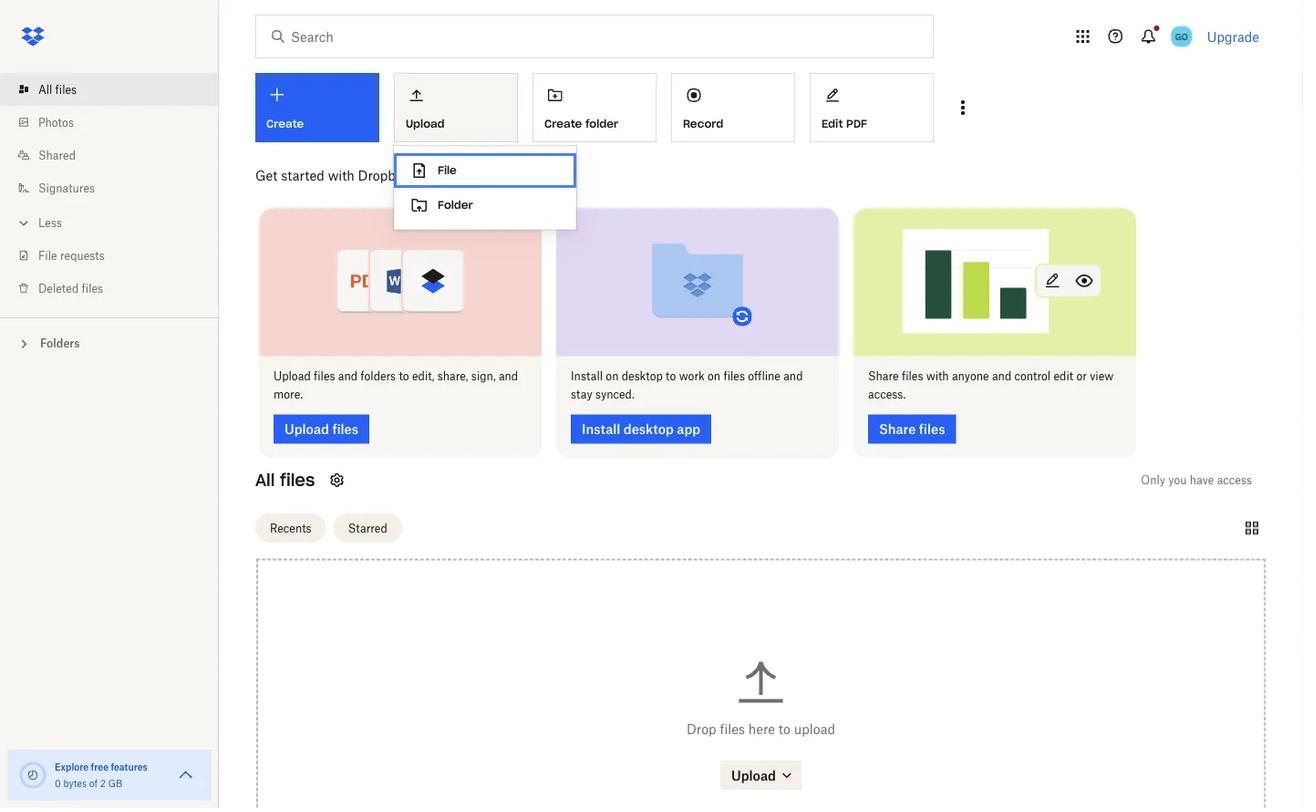 Task type: locate. For each thing, give the bounding box(es) containing it.
all inside list item
[[38, 83, 52, 96]]

upload inside "popup button"
[[406, 117, 445, 131]]

upload inside upload files and folders to edit, share, sign, and more.
[[274, 369, 311, 383]]

0 horizontal spatial on
[[606, 369, 619, 383]]

0 horizontal spatial file
[[38, 249, 57, 262]]

work
[[679, 369, 705, 383]]

all files link
[[15, 73, 219, 106]]

and left folders
[[338, 369, 358, 383]]

1 horizontal spatial upload
[[406, 117, 445, 131]]

with right the 'started'
[[328, 167, 355, 183]]

edit,
[[412, 369, 435, 383]]

file up folder
[[438, 163, 457, 177]]

1 vertical spatial upload
[[274, 369, 311, 383]]

0 vertical spatial with
[[328, 167, 355, 183]]

with inside share files with anyone and control edit or view access.
[[927, 369, 949, 383]]

all files up recents button
[[255, 470, 315, 491]]

files left offline
[[724, 369, 745, 383]]

0 vertical spatial file
[[438, 163, 457, 177]]

1 vertical spatial all
[[255, 470, 275, 491]]

explore
[[55, 761, 89, 773]]

deleted
[[38, 281, 79, 295]]

to
[[399, 369, 409, 383], [666, 369, 676, 383], [779, 721, 791, 737]]

and right sign,
[[499, 369, 518, 383]]

0 vertical spatial all files
[[38, 83, 77, 96]]

1 horizontal spatial all
[[255, 470, 275, 491]]

0 vertical spatial all
[[38, 83, 52, 96]]

share
[[868, 369, 899, 383]]

upload up dropbox
[[406, 117, 445, 131]]

shared
[[38, 148, 76, 162]]

3 and from the left
[[784, 369, 803, 383]]

sign,
[[471, 369, 496, 383]]

control
[[1015, 369, 1051, 383]]

deleted files
[[38, 281, 103, 295]]

folder menu item
[[394, 188, 577, 223]]

of
[[89, 778, 98, 789]]

1 vertical spatial with
[[927, 369, 949, 383]]

0 horizontal spatial with
[[328, 167, 355, 183]]

less image
[[15, 214, 33, 232]]

2
[[100, 778, 106, 789]]

on right "work" on the top of the page
[[708, 369, 721, 383]]

files right share
[[902, 369, 924, 383]]

files inside share files with anyone and control edit or view access.
[[902, 369, 924, 383]]

0 horizontal spatial all files
[[38, 83, 77, 96]]

recents
[[270, 521, 312, 535]]

file down less
[[38, 249, 57, 262]]

all up photos
[[38, 83, 52, 96]]

and inside install on desktop to work on files offline and stay synced.
[[784, 369, 803, 383]]

files up photos
[[55, 83, 77, 96]]

files left folders
[[314, 369, 335, 383]]

all up recents button
[[255, 470, 275, 491]]

file
[[438, 163, 457, 177], [38, 249, 57, 262]]

and
[[338, 369, 358, 383], [499, 369, 518, 383], [784, 369, 803, 383], [992, 369, 1012, 383]]

synced.
[[596, 388, 635, 401]]

gb
[[108, 778, 122, 789]]

all
[[38, 83, 52, 96], [255, 470, 275, 491]]

and inside share files with anyone and control edit or view access.
[[992, 369, 1012, 383]]

1 horizontal spatial on
[[708, 369, 721, 383]]

file for file
[[438, 163, 457, 177]]

files
[[55, 83, 77, 96], [82, 281, 103, 295], [314, 369, 335, 383], [724, 369, 745, 383], [902, 369, 924, 383], [280, 470, 315, 491], [720, 721, 745, 737]]

all files up photos
[[38, 83, 77, 96]]

record
[[683, 117, 724, 131]]

files inside install on desktop to work on files offline and stay synced.
[[724, 369, 745, 383]]

and left control
[[992, 369, 1012, 383]]

edit
[[1054, 369, 1074, 383]]

1 vertical spatial file
[[38, 249, 57, 262]]

edit pdf button
[[810, 73, 934, 142]]

0 horizontal spatial all
[[38, 83, 52, 96]]

pdf
[[847, 117, 868, 131]]

2 horizontal spatial to
[[779, 721, 791, 737]]

1 horizontal spatial with
[[927, 369, 949, 383]]

all files inside list item
[[38, 83, 77, 96]]

1 horizontal spatial file
[[438, 163, 457, 177]]

on
[[606, 369, 619, 383], [708, 369, 721, 383]]

dropbox image
[[15, 18, 51, 55]]

upload
[[406, 117, 445, 131], [274, 369, 311, 383]]

record button
[[671, 73, 795, 142]]

to left edit,
[[399, 369, 409, 383]]

1 vertical spatial all files
[[255, 470, 315, 491]]

0 vertical spatial upload
[[406, 117, 445, 131]]

folders
[[361, 369, 396, 383]]

on up the synced.
[[606, 369, 619, 383]]

desktop
[[622, 369, 663, 383]]

to inside upload files and folders to edit, share, sign, and more.
[[399, 369, 409, 383]]

file menu item
[[394, 153, 577, 188]]

0 horizontal spatial upload
[[274, 369, 311, 383]]

0
[[55, 778, 61, 789]]

to for install on desktop to work on files offline and stay synced.
[[666, 369, 676, 383]]

all files
[[38, 83, 77, 96], [255, 470, 315, 491]]

only you have access
[[1142, 473, 1253, 487]]

list
[[0, 62, 219, 317]]

0 horizontal spatial to
[[399, 369, 409, 383]]

to inside install on desktop to work on files offline and stay synced.
[[666, 369, 676, 383]]

upload up more.
[[274, 369, 311, 383]]

starred
[[348, 521, 388, 535]]

1 horizontal spatial to
[[666, 369, 676, 383]]

file inside menu item
[[438, 163, 457, 177]]

create
[[545, 117, 582, 131]]

bytes
[[63, 778, 87, 789]]

with
[[328, 167, 355, 183], [927, 369, 949, 383]]

files right deleted
[[82, 281, 103, 295]]

more.
[[274, 388, 303, 401]]

and right offline
[[784, 369, 803, 383]]

with left anyone
[[927, 369, 949, 383]]

requests
[[60, 249, 105, 262]]

4 and from the left
[[992, 369, 1012, 383]]

quota usage element
[[18, 761, 47, 790]]

to left "work" on the top of the page
[[666, 369, 676, 383]]

upload for upload files and folders to edit, share, sign, and more.
[[274, 369, 311, 383]]

to right here
[[779, 721, 791, 737]]



Task type: vqa. For each thing, say whether or not it's contained in the screenshot.
the free
yes



Task type: describe. For each thing, give the bounding box(es) containing it.
folders button
[[0, 329, 219, 356]]

list containing all files
[[0, 62, 219, 317]]

stay
[[571, 388, 593, 401]]

starred button
[[334, 514, 402, 543]]

1 and from the left
[[338, 369, 358, 383]]

install
[[571, 369, 603, 383]]

upgrade link
[[1208, 29, 1260, 44]]

folder
[[586, 117, 619, 131]]

view
[[1090, 369, 1114, 383]]

free
[[91, 761, 109, 773]]

have
[[1190, 473, 1215, 487]]

recents button
[[255, 514, 326, 543]]

2 and from the left
[[499, 369, 518, 383]]

to for drop files here to upload
[[779, 721, 791, 737]]

features
[[111, 761, 148, 773]]

drop
[[687, 721, 717, 737]]

upload
[[794, 721, 836, 737]]

1 horizontal spatial all files
[[255, 470, 315, 491]]

you
[[1169, 473, 1187, 487]]

files inside list item
[[55, 83, 77, 96]]

less
[[38, 216, 62, 229]]

edit
[[822, 117, 843, 131]]

edit pdf
[[822, 117, 868, 131]]

upload button
[[394, 73, 518, 142]]

1 on from the left
[[606, 369, 619, 383]]

files inside upload files and folders to edit, share, sign, and more.
[[314, 369, 335, 383]]

offline
[[748, 369, 781, 383]]

upgrade
[[1208, 29, 1260, 44]]

all files list item
[[0, 73, 219, 106]]

files up recents button
[[280, 470, 315, 491]]

get started with dropbox
[[255, 167, 409, 183]]

2 on from the left
[[708, 369, 721, 383]]

create folder
[[545, 117, 619, 131]]

shared link
[[15, 139, 219, 172]]

share,
[[438, 369, 469, 383]]

here
[[749, 721, 775, 737]]

drop files here to upload
[[687, 721, 836, 737]]

upload for upload
[[406, 117, 445, 131]]

with for files
[[927, 369, 949, 383]]

explore free features 0 bytes of 2 gb
[[55, 761, 148, 789]]

access.
[[868, 388, 906, 401]]

install on desktop to work on files offline and stay synced.
[[571, 369, 803, 401]]

get
[[255, 167, 278, 183]]

file requests link
[[15, 239, 219, 272]]

access
[[1218, 473, 1253, 487]]

photos link
[[15, 106, 219, 139]]

upload files and folders to edit, share, sign, and more.
[[274, 369, 518, 401]]

folders
[[40, 337, 80, 350]]

started
[[281, 167, 325, 183]]

or
[[1077, 369, 1087, 383]]

photos
[[38, 115, 74, 129]]

share files with anyone and control edit or view access.
[[868, 369, 1114, 401]]

signatures link
[[15, 172, 219, 204]]

with for started
[[328, 167, 355, 183]]

file for file requests
[[38, 249, 57, 262]]

files left here
[[720, 721, 745, 737]]

signatures
[[38, 181, 95, 195]]

folder
[[438, 198, 473, 212]]

anyone
[[952, 369, 990, 383]]

file requests
[[38, 249, 105, 262]]

create folder button
[[533, 73, 657, 142]]

dropbox
[[358, 167, 409, 183]]

only
[[1142, 473, 1166, 487]]

deleted files link
[[15, 272, 219, 305]]



